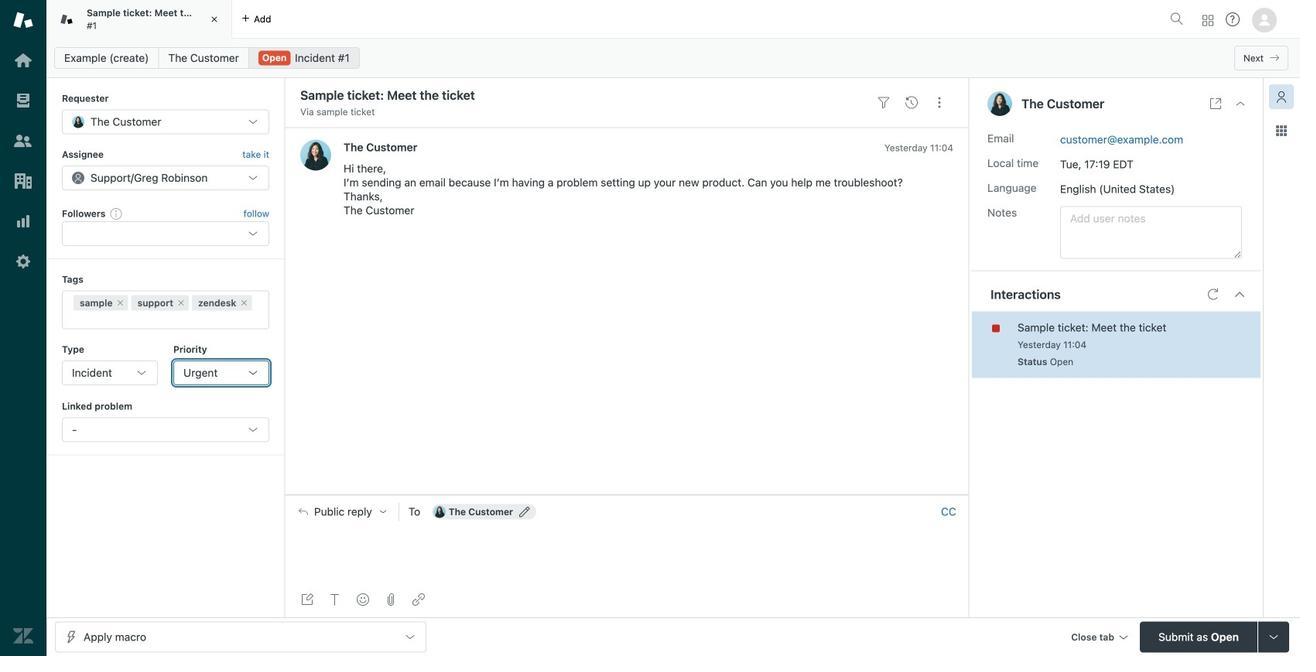 Task type: describe. For each thing, give the bounding box(es) containing it.
displays possible ticket submission types image
[[1268, 631, 1281, 644]]

zendesk products image
[[1203, 15, 1214, 26]]

edit user image
[[520, 507, 530, 518]]

user image
[[988, 91, 1013, 116]]

close image
[[1235, 98, 1247, 110]]

events image
[[906, 97, 918, 109]]

view more details image
[[1210, 98, 1223, 110]]

filter image
[[878, 97, 890, 109]]

remove image
[[116, 299, 125, 308]]

reporting image
[[13, 211, 33, 231]]

add attachment image
[[385, 594, 397, 606]]

draft mode image
[[301, 594, 314, 606]]

admin image
[[13, 252, 33, 272]]

hide composer image
[[621, 489, 633, 501]]

info on adding followers image
[[110, 207, 123, 220]]

Add user notes text field
[[1061, 206, 1243, 259]]

0 horizontal spatial yesterday 11:04 text field
[[885, 142, 954, 153]]

format text image
[[329, 594, 341, 606]]



Task type: vqa. For each thing, say whether or not it's contained in the screenshot.
Mar 11 11:04 text field
no



Task type: locate. For each thing, give the bounding box(es) containing it.
get help image
[[1226, 12, 1240, 26]]

get started image
[[13, 50, 33, 70]]

zendesk image
[[13, 626, 33, 646]]

add link (cmd k) image
[[413, 594, 425, 606]]

zendesk support image
[[13, 10, 33, 30]]

apps image
[[1276, 125, 1288, 137]]

customers image
[[13, 131, 33, 151]]

insert emojis image
[[357, 594, 369, 606]]

1 vertical spatial yesterday 11:04 text field
[[1018, 340, 1087, 350]]

0 vertical spatial yesterday 11:04 text field
[[885, 142, 954, 153]]

views image
[[13, 91, 33, 111]]

customer context image
[[1276, 91, 1288, 103]]

Yesterday 11:04 text field
[[885, 142, 954, 153], [1018, 340, 1087, 350]]

main element
[[0, 0, 46, 657]]

tabs tab list
[[46, 0, 1164, 39]]

0 horizontal spatial remove image
[[177, 299, 186, 308]]

close image
[[207, 12, 222, 27]]

Subject field
[[297, 86, 867, 105]]

1 horizontal spatial yesterday 11:04 text field
[[1018, 340, 1087, 350]]

avatar image
[[300, 140, 331, 171]]

customer@example.com image
[[433, 506, 446, 518]]

1 remove image from the left
[[177, 299, 186, 308]]

tab
[[46, 0, 232, 39]]

remove image
[[177, 299, 186, 308], [240, 299, 249, 308]]

organizations image
[[13, 171, 33, 191]]

ticket actions image
[[934, 97, 946, 109]]

2 remove image from the left
[[240, 299, 249, 308]]

1 horizontal spatial remove image
[[240, 299, 249, 308]]

secondary element
[[46, 43, 1301, 74]]



